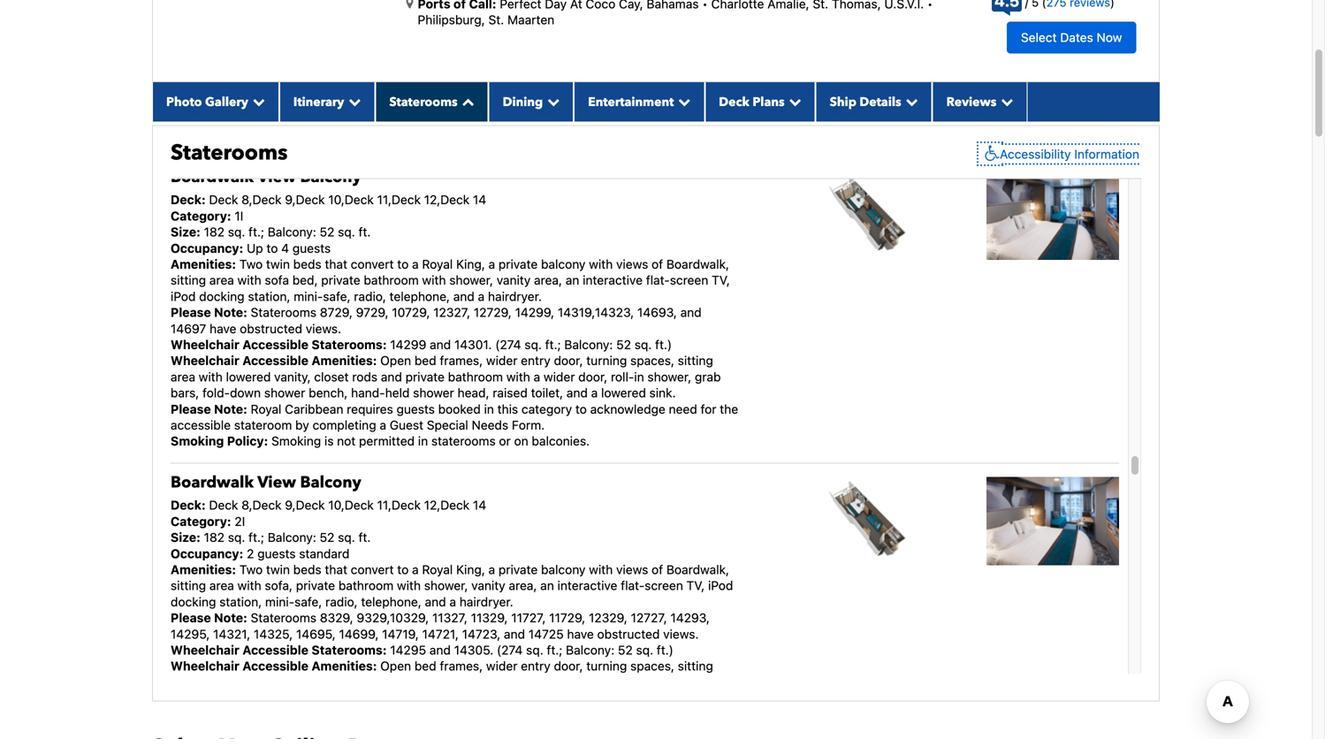 Task type: vqa. For each thing, say whether or not it's contained in the screenshot.
'accessible' in Royal Caribbean requires guests booked in this category to acknowledge need for the accessible stateroom by completing a Guest Special Needs Form. Smoking Policy: Smoking is not permitted in staterooms or on balconies.
yes



Task type: describe. For each thing, give the bounding box(es) containing it.
held for caribbean
[[385, 691, 410, 706]]

spaces, for open bed frames, wider entry door, turning spaces, sitting area with lowered vanity, closet rods and private bathroom with a wider door, roll-in shower, grab bars, fold-down shower bench, hand-held shower head, raised toilet, and a lowered sink. royal caribbean requires guests booked in this category to acknowledge need for the accessible stateroom by completing a guest special needs form.
[[631, 659, 675, 674]]

by inside "open bed frames, wider entry door, turning spaces, sitting area with lowered vanity, closet rods and private bathroom with a wider door, roll-in shower, grab bars, fold-down shower bench, hand-held shower head, raised toilet, and a lowered sink. royal caribbean requires guests booked in this category to acknowledge need for the accessible stateroom by completing a guest special needs form."
[[295, 723, 309, 738]]

sq. down 1i at left top
[[228, 225, 245, 239]]

form. inside "open bed frames, wider entry door, turning spaces, sitting area with lowered vanity, closet rods and private bathroom with a wider door, roll-in shower, grab bars, fold-down shower bench, hand-held shower head, raised toilet, and a lowered sink. royal caribbean requires guests booked in this category to acknowledge need for the accessible stateroom by completing a guest special needs form."
[[512, 723, 545, 738]]

2 wheelchair from the top
[[171, 353, 240, 368]]

special inside "open bed frames, wider entry door, turning spaces, sitting area with lowered vanity, closet rods and private bathroom with a wider door, roll-in shower, grab bars, fold-down shower bench, hand-held shower head, raised toilet, and a lowered sink. royal caribbean requires guests booked in this category to acknowledge need for the accessible stateroom by completing a guest special needs form."
[[427, 723, 468, 738]]

shower up royal caribbean requires guests booked in this category to acknowledge need for the accessible stateroom by completing a guest special needs form. smoking policy: smoking is not permitted in staterooms or on balconies.
[[413, 386, 454, 400]]

amenities: inside the staterooms 8329, 9329,10329, 11327, 11329, 11727, 11729, 12329, 12727, 14293, 14295, 14321, 14325, 14695, 14699, 14719, 14721, 14723, and 14725 have obstructed views. wheelchair accessible staterooms: 14295 and 14305. (274 sq. ft.; balcony: 52 sq. ft.) wheelchair accessible amenities:
[[312, 659, 377, 674]]

ship details
[[830, 94, 902, 110]]

14693,
[[638, 305, 677, 320]]

accessible inside royal caribbean requires guests booked in this category to acknowledge need for the accessible stateroom by completing a guest special needs form. smoking policy: smoking is not permitted in staterooms or on balconies.
[[171, 418, 231, 432]]

private inside the open bed frames, wider entry door, turning spaces, sitting area with lowered vanity, closet rods and private bathroom with a wider door, roll-in shower, grab bars, fold-down shower bench, hand-held shower head, raised toilet, and a lowered sink. please note:
[[406, 369, 445, 384]]

with down the 14697
[[199, 369, 223, 384]]

and down 11727, on the left of page
[[504, 627, 525, 641]]

vanity inside 'two twin beds that convert to a royal king, a private balcony with views of boardwalk, sitting area with sofa, private bathroom with shower, vanity area, an interactive flat-screen tv, ipod docking station, mini-safe, radio, telephone, and a hairdryer. please note:'
[[472, 578, 506, 593]]

shower down 14295
[[413, 691, 454, 706]]

tv, inside 'two twin beds that convert to a royal king, a private balcony with views of boardwalk, sitting area with sofa, private bathroom with shower, vanity area, an interactive flat-screen tv, ipod docking station, mini-safe, radio, telephone, and a hairdryer. please note:'
[[687, 578, 705, 593]]

sofa
[[265, 273, 289, 288]]

4 wheelchair from the top
[[171, 659, 240, 674]]

staterooms inside dropdown button
[[389, 94, 458, 110]]

9729,
[[356, 305, 389, 320]]

philipsburg, st. maarten
[[418, 13, 555, 27]]

9,deck for up to 4 guests
[[285, 193, 325, 207]]

and down 14721,
[[430, 643, 451, 657]]

telephone, inside 'two twin beds that convert to a royal king, a private balcony with views of boardwalk, sitting area with sofa, private bathroom with shower, vanity area, an interactive flat-screen tv, ipod docking station, mini-safe, radio, telephone, and a hairdryer. please note:'
[[361, 595, 422, 609]]

with up "14319,14323,"
[[589, 257, 613, 271]]

cabin image for deck 8,deck 9,deck 10,deck 11,deck 12,deck 14 deck on wonder of the seas image for two twin beds that convert to a royal king, a private balcony with views of boardwalk, sitting area with sofa, private bathroom with shower, vanity area, an interactive flat-screen tv, ipod docking station, mini-safe, radio, telephone, and a hairdryer.
[[987, 477, 1119, 565]]

12,deck for 2 guests standard
[[424, 498, 470, 513]]

52 inside staterooms 8729, 9729, 10729, 12327, 12729, 14299, 14319,14323, 14693, and 14697 have obstructed views. wheelchair accessible staterooms: 14299 and 14301. (274 sq. ft.; balcony: 52 sq. ft.) wheelchair accessible amenities:
[[616, 337, 631, 352]]

occupancy: for 2i
[[171, 546, 243, 561]]

of for screen
[[652, 562, 663, 577]]

8329,
[[320, 611, 353, 625]]

182 for 1i
[[204, 225, 225, 239]]

roll- for open bed frames, wider entry door, turning spaces, sitting area with lowered vanity, closet rods and private bathroom with a wider door, roll-in shower, grab bars, fold-down shower bench, hand-held shower head, raised toilet, and a lowered sink. royal caribbean requires guests booked in this category to acknowledge need for the accessible stateroom by completing a guest special needs form.
[[611, 675, 634, 690]]

area, inside 'two twin beds that convert to a royal king, a private balcony with views of boardwalk, sitting area with sofa, private bathroom with shower, vanity area, an interactive flat-screen tv, ipod docking station, mini-safe, radio, telephone, and a hairdryer. please note:'
[[509, 578, 537, 593]]

staterooms inside staterooms 8729, 9729, 10729, 12327, 12729, 14299, 14319,14323, 14693, and 14697 have obstructed views. wheelchair accessible staterooms: 14299 and 14301. (274 sq. ft.; balcony: 52 sq. ft.) wheelchair accessible amenities:
[[251, 305, 317, 320]]

entertainment
[[588, 94, 674, 110]]

select          dates now link
[[1007, 22, 1137, 54]]

select          dates now
[[1021, 30, 1122, 45]]

area inside two twin beds that convert to a royal king, a private balcony with views of boardwalk, sitting area with sofa bed, private bathroom with shower, vanity area, an interactive flat-screen tv, ipod docking station, mini-safe, radio, telephone, and a hairdryer. please note:
[[209, 273, 234, 288]]

ipod inside two twin beds that convert to a royal king, a private balcony with views of boardwalk, sitting area with sofa bed, private bathroom with shower, vanity area, an interactive flat-screen tv, ipod docking station, mini-safe, radio, telephone, and a hairdryer. please note:
[[171, 289, 196, 304]]

bathroom inside two twin beds that convert to a royal king, a private balcony with views of boardwalk, sitting area with sofa bed, private bathroom with shower, vanity area, an interactive flat-screen tv, ipod docking station, mini-safe, radio, telephone, and a hairdryer. please note:
[[364, 273, 419, 288]]

accessibility
[[1000, 147, 1071, 161]]

needs inside royal caribbean requires guests booked in this category to acknowledge need for the accessible stateroom by completing a guest special needs form. smoking policy: smoking is not permitted in staterooms or on balconies.
[[472, 418, 509, 432]]

frames, for caribbean
[[440, 659, 483, 674]]

11727,
[[511, 611, 546, 625]]

reviews button
[[933, 82, 1028, 121]]

category inside royal caribbean requires guests booked in this category to acknowledge need for the accessible stateroom by completing a guest special needs form. smoking policy: smoking is not permitted in staterooms or on balconies.
[[522, 402, 572, 416]]

shower down 14325,
[[264, 691, 305, 706]]

12329,
[[589, 611, 628, 625]]

area inside the open bed frames, wider entry door, turning spaces, sitting area with lowered vanity, closet rods and private bathroom with a wider door, roll-in shower, grab bars, fold-down shower bench, hand-held shower head, raised toilet, and a lowered sink. please note:
[[171, 369, 195, 384]]

mini- inside two twin beds that convert to a royal king, a private balcony with views of boardwalk, sitting area with sofa bed, private bathroom with shower, vanity area, an interactive flat-screen tv, ipod docking station, mini-safe, radio, telephone, and a hairdryer. please note:
[[294, 289, 323, 304]]

open bed frames, wider entry door, turning spaces, sitting area with lowered vanity, closet rods and private bathroom with a wider door, roll-in shower, grab bars, fold-down shower bench, hand-held shower head, raised toilet, and a lowered sink. royal caribbean requires guests booked in this category to acknowledge need for the accessible stateroom by completing a guest special needs form.
[[171, 659, 738, 738]]

area inside 'two twin beds that convert to a royal king, a private balcony with views of boardwalk, sitting area with sofa, private bathroom with shower, vanity area, an interactive flat-screen tv, ipod docking station, mini-safe, radio, telephone, and a hairdryer. please note:'
[[209, 578, 234, 593]]

reviews
[[947, 94, 997, 110]]

to inside the category: 1i size: 182 sq. ft.; balcony: 52 sq. ft. occupancy: up to 4 guests amenities:
[[267, 241, 278, 255]]

caribbean inside "open bed frames, wider entry door, turning spaces, sitting area with lowered vanity, closet rods and private bathroom with a wider door, roll-in shower, grab bars, fold-down shower bench, hand-held shower head, raised toilet, and a lowered sink. royal caribbean requires guests booked in this category to acknowledge need for the accessible stateroom by completing a guest special needs form."
[[285, 707, 343, 722]]

shower up policy:
[[264, 386, 305, 400]]

sq. down 2i
[[228, 530, 245, 545]]

staterooms: inside the staterooms 8329, 9329,10329, 11327, 11329, 11727, 11729, 12329, 12727, 14293, 14295, 14321, 14325, 14695, 14699, 14719, 14721, 14723, and 14725 have obstructed views. wheelchair accessible staterooms: 14295 and 14305. (274 sq. ft.; balcony: 52 sq. ft.) wheelchair accessible amenities:
[[312, 643, 387, 657]]

private inside "open bed frames, wider entry door, turning spaces, sitting area with lowered vanity, closet rods and private bathroom with a wider door, roll-in shower, grab bars, fold-down shower bench, hand-held shower head, raised toilet, and a lowered sink. royal caribbean requires guests booked in this category to acknowledge need for the accessible stateroom by completing a guest special needs form."
[[406, 675, 445, 690]]

with left sofa,
[[238, 578, 261, 593]]

11327,
[[432, 611, 468, 625]]

accessible inside "open bed frames, wider entry door, turning spaces, sitting area with lowered vanity, closet rods and private bathroom with a wider door, roll-in shower, grab bars, fold-down shower bench, hand-held shower head, raised toilet, and a lowered sink. royal caribbean requires guests booked in this category to acknowledge need for the accessible stateroom by completing a guest special needs form."
[[171, 723, 231, 738]]

stateroom inside royal caribbean requires guests booked in this category to acknowledge need for the accessible stateroom by completing a guest special needs form. smoking policy: smoking is not permitted in staterooms or on balconies.
[[234, 418, 292, 432]]

toilet, for open bed frames, wider entry door, turning spaces, sitting area with lowered vanity, closet rods and private bathroom with a wider door, roll-in shower, grab bars, fold-down shower bench, hand-held shower head, raised toilet, and a lowered sink. royal caribbean requires guests booked in this category to acknowledge need for the accessible stateroom by completing a guest special needs form.
[[531, 691, 563, 706]]

vanity, for note:
[[274, 369, 311, 384]]

14 for 2 guests standard
[[473, 498, 486, 513]]

14695,
[[296, 627, 336, 641]]

entertainment button
[[574, 82, 705, 121]]

hand- for note:
[[351, 386, 385, 400]]

private up 14299,
[[499, 257, 538, 271]]

52 inside "category: 2i size: 182 sq. ft.; balcony: 52 sq. ft. occupancy: 2 guests standard amenities:"
[[320, 530, 335, 545]]

obstructed inside the staterooms 8329, 9329,10329, 11327, 11329, 11727, 11729, 12329, 12727, 14293, 14295, 14321, 14325, 14695, 14699, 14719, 14721, 14723, and 14725 have obstructed views. wheelchair accessible staterooms: 14295 and 14305. (274 sq. ft.; balcony: 52 sq. ft.) wheelchair accessible amenities:
[[597, 627, 660, 641]]

balcony: inside "category: 2i size: 182 sq. ft.; balcony: 52 sq. ft. occupancy: 2 guests standard amenities:"
[[268, 530, 316, 545]]

amenities: inside staterooms 8729, 9729, 10729, 12327, 12729, 14299, 14319,14323, 14693, and 14697 have obstructed views. wheelchair accessible staterooms: 14299 and 14301. (274 sq. ft.; balcony: 52 sq. ft.) wheelchair accessible amenities:
[[312, 353, 377, 368]]

photo
[[166, 94, 202, 110]]

two for sofa,
[[239, 562, 263, 577]]

balcony: inside the staterooms 8329, 9329,10329, 11327, 11329, 11727, 11729, 12329, 12727, 14293, 14295, 14321, 14325, 14695, 14699, 14719, 14721, 14723, and 14725 have obstructed views. wheelchair accessible staterooms: 14295 and 14305. (274 sq. ft.; balcony: 52 sq. ft.) wheelchair accessible amenities:
[[566, 643, 615, 657]]

interactive inside two twin beds that convert to a royal king, a private balcony with views of boardwalk, sitting area with sofa bed, private bathroom with shower, vanity area, an interactive flat-screen tv, ipod docking station, mini-safe, radio, telephone, and a hairdryer. please note:
[[583, 273, 643, 288]]

king, for shower,
[[456, 257, 485, 271]]

deck plans
[[719, 94, 785, 110]]

staterooms: inside staterooms 8729, 9729, 10729, 12327, 12729, 14299, 14319,14323, 14693, and 14697 have obstructed views. wheelchair accessible staterooms: 14299 and 14301. (274 sq. ft.; balcony: 52 sq. ft.) wheelchair accessible amenities:
[[312, 337, 387, 352]]

ft.; inside the staterooms 8329, 9329,10329, 11327, 11329, 11727, 11729, 12329, 12727, 14293, 14295, 14321, 14325, 14695, 14699, 14719, 14721, 14723, and 14725 have obstructed views. wheelchair accessible staterooms: 14295 and 14305. (274 sq. ft.; balcony: 52 sq. ft.) wheelchair accessible amenities:
[[547, 643, 563, 657]]

staterooms down gallery
[[171, 138, 288, 167]]

interactive inside 'two twin beds that convert to a royal king, a private balcony with views of boardwalk, sitting area with sofa, private bathroom with shower, vanity area, an interactive flat-screen tv, ipod docking station, mini-safe, radio, telephone, and a hairdryer. please note:'
[[558, 578, 618, 593]]

down for royal
[[230, 691, 261, 706]]

10729,
[[392, 305, 430, 320]]

an inside 'two twin beds that convert to a royal king, a private balcony with views of boardwalk, sitting area with sofa, private bathroom with shower, vanity area, an interactive flat-screen tv, ipod docking station, mini-safe, radio, telephone, and a hairdryer. please note:'
[[540, 578, 554, 593]]

balcony: inside staterooms 8729, 9729, 10729, 12327, 12729, 14299, 14319,14323, 14693, and 14697 have obstructed views. wheelchair accessible staterooms: 14299 and 14301. (274 sq. ft.; balcony: 52 sq. ft.) wheelchair accessible amenities:
[[564, 337, 613, 352]]

category inside "open bed frames, wider entry door, turning spaces, sitting area with lowered vanity, closet rods and private bathroom with a wider door, roll-in shower, grab bars, fold-down shower bench, hand-held shower head, raised toilet, and a lowered sink. royal caribbean requires guests booked in this category to acknowledge need for the accessible stateroom by completing a guest special needs form."
[[522, 707, 572, 722]]

staterooms
[[431, 434, 496, 448]]

photo gallery
[[166, 94, 248, 110]]

up
[[247, 241, 263, 255]]

itinerary
[[293, 94, 344, 110]]

14319,14323,
[[558, 305, 634, 320]]

this inside "open bed frames, wider entry door, turning spaces, sitting area with lowered vanity, closet rods and private bathroom with a wider door, roll-in shower, grab bars, fold-down shower bench, hand-held shower head, raised toilet, and a lowered sink. royal caribbean requires guests booked in this category to acknowledge need for the accessible stateroom by completing a guest special needs form."
[[498, 707, 518, 722]]

11729,
[[549, 611, 586, 625]]

spaces, for open bed frames, wider entry door, turning spaces, sitting area with lowered vanity, closet rods and private bathroom with a wider door, roll-in shower, grab bars, fold-down shower bench, hand-held shower head, raised toilet, and a lowered sink. please note:
[[631, 353, 675, 368]]

12327,
[[433, 305, 470, 320]]

accessibility information link
[[981, 145, 1140, 163]]

ft.) inside the staterooms 8329, 9329,10329, 11327, 11329, 11727, 11729, 12329, 12727, 14293, 14295, 14321, 14325, 14695, 14699, 14719, 14721, 14723, and 14725 have obstructed views. wheelchair accessible staterooms: 14295 and 14305. (274 sq. ft.; balcony: 52 sq. ft.) wheelchair accessible amenities:
[[657, 643, 674, 657]]

2 accessible from the top
[[243, 353, 309, 368]]

royal inside two twin beds that convert to a royal king, a private balcony with views of boardwalk, sitting area with sofa bed, private bathroom with shower, vanity area, an interactive flat-screen tv, ipod docking station, mini-safe, radio, telephone, and a hairdryer. please note:
[[422, 257, 453, 271]]

sq. down the 14725
[[526, 643, 544, 657]]

entry for open bed frames, wider entry door, turning spaces, sitting area with lowered vanity, closet rods and private bathroom with a wider door, roll-in shower, grab bars, fold-down shower bench, hand-held shower head, raised toilet, and a lowered sink. royal caribbean requires guests booked in this category to acknowledge need for the accessible stateroom by completing a guest special needs form.
[[521, 659, 551, 674]]

for inside "open bed frames, wider entry door, turning spaces, sitting area with lowered vanity, closet rods and private bathroom with a wider door, roll-in shower, grab bars, fold-down shower bench, hand-held shower head, raised toilet, and a lowered sink. royal caribbean requires guests booked in this category to acknowledge need for the accessible stateroom by completing a guest special needs form."
[[701, 707, 717, 722]]

8729,
[[320, 305, 353, 320]]

please inside two twin beds that convert to a royal king, a private balcony with views of boardwalk, sitting area with sofa bed, private bathroom with shower, vanity area, an interactive flat-screen tv, ipod docking station, mini-safe, radio, telephone, and a hairdryer. please note:
[[171, 305, 211, 320]]

stateroom inside "open bed frames, wider entry door, turning spaces, sitting area with lowered vanity, closet rods and private bathroom with a wider door, roll-in shower, grab bars, fold-down shower bench, hand-held shower head, raised toilet, and a lowered sink. royal caribbean requires guests booked in this category to acknowledge need for the accessible stateroom by completing a guest special needs form."
[[234, 723, 292, 738]]

needs inside "open bed frames, wider entry door, turning spaces, sitting area with lowered vanity, closet rods and private bathroom with a wider door, roll-in shower, grab bars, fold-down shower bench, hand-held shower head, raised toilet, and a lowered sink. royal caribbean requires guests booked in this category to acknowledge need for the accessible stateroom by completing a guest special needs form."
[[472, 723, 509, 738]]

maarten
[[508, 13, 555, 27]]

completing inside "open bed frames, wider entry door, turning spaces, sitting area with lowered vanity, closet rods and private bathroom with a wider door, roll-in shower, grab bars, fold-down shower bench, hand-held shower head, raised toilet, and a lowered sink. royal caribbean requires guests booked in this category to acknowledge need for the accessible stateroom by completing a guest special needs form."
[[313, 723, 376, 738]]

accessibility information
[[1000, 147, 1140, 161]]

with up on
[[506, 369, 530, 384]]

with up 9329,10329,
[[397, 578, 421, 593]]

philipsburg,
[[418, 13, 485, 27]]

dining
[[503, 94, 543, 110]]

to inside 'two twin beds that convert to a royal king, a private balcony with views of boardwalk, sitting area with sofa, private bathroom with shower, vanity area, an interactive flat-screen tv, ipod docking station, mini-safe, radio, telephone, and a hairdryer. please note:'
[[397, 562, 409, 577]]

area inside "open bed frames, wider entry door, turning spaces, sitting area with lowered vanity, closet rods and private bathroom with a wider door, roll-in shower, grab bars, fold-down shower bench, hand-held shower head, raised toilet, and a lowered sink. royal caribbean requires guests booked in this category to acknowledge need for the accessible stateroom by completing a guest special needs form."
[[171, 675, 195, 690]]

and down 11729,
[[567, 691, 588, 706]]

2
[[247, 546, 254, 561]]

14299
[[390, 337, 426, 352]]

in inside the open bed frames, wider entry door, turning spaces, sitting area with lowered vanity, closet rods and private bathroom with a wider door, roll-in shower, grab bars, fold-down shower bench, hand-held shower head, raised toilet, and a lowered sink. please note:
[[634, 369, 644, 384]]

14293,
[[671, 611, 710, 625]]

balcony for 2 guests standard
[[300, 472, 361, 493]]

sq. down 14693,
[[635, 337, 652, 352]]

booked inside "open bed frames, wider entry door, turning spaces, sitting area with lowered vanity, closet rods and private bathroom with a wider door, roll-in shower, grab bars, fold-down shower bench, hand-held shower head, raised toilet, and a lowered sink. royal caribbean requires guests booked in this category to acknowledge need for the accessible stateroom by completing a guest special needs form."
[[438, 707, 481, 722]]

turning for open bed frames, wider entry door, turning spaces, sitting area with lowered vanity, closet rods and private bathroom with a wider door, roll-in shower, grab bars, fold-down shower bench, hand-held shower head, raised toilet, and a lowered sink. royal caribbean requires guests booked in this category to acknowledge need for the accessible stateroom by completing a guest special needs form.
[[587, 659, 627, 674]]

photo gallery button
[[152, 82, 279, 121]]

rods for caribbean
[[352, 675, 378, 690]]

gallery
[[205, 94, 248, 110]]

and up balconies.
[[567, 386, 588, 400]]

9329,10329,
[[357, 611, 429, 625]]

12729,
[[474, 305, 512, 320]]

king, for vanity
[[456, 562, 485, 577]]

wider up balconies.
[[544, 369, 575, 384]]

this inside royal caribbean requires guests booked in this category to acknowledge need for the accessible stateroom by completing a guest special needs form. smoking policy: smoking is not permitted in staterooms or on balconies.
[[498, 402, 518, 416]]

sq. down '12727,' at the bottom of page
[[636, 643, 654, 657]]

not
[[337, 434, 356, 448]]

in up the staterooms
[[484, 402, 494, 416]]

14721,
[[422, 627, 459, 641]]

open bed frames, wider entry door, turning spaces, sitting area with lowered vanity, closet rods and private bathroom with a wider door, roll-in shower, grab bars, fold-down shower bench, hand-held shower head, raised toilet, and a lowered sink. please note:
[[171, 353, 721, 416]]

flat- inside two twin beds that convert to a royal king, a private balcony with views of boardwalk, sitting area with sofa bed, private bathroom with shower, vanity area, an interactive flat-screen tv, ipod docking station, mini-safe, radio, telephone, and a hairdryer. please note:
[[646, 273, 670, 288]]

private up 8729, at the left
[[321, 273, 360, 288]]

ft.; inside the category: 1i size: 182 sq. ft.; balcony: 52 sq. ft. occupancy: up to 4 guests amenities:
[[249, 225, 264, 239]]

ft. for category: 2i size: 182 sq. ft.; balcony: 52 sq. ft. occupancy: 2 guests standard amenities:
[[359, 530, 371, 545]]

9,deck for 2 guests standard
[[285, 498, 325, 513]]

wider down 14301.
[[486, 353, 518, 368]]

staterooms 8729, 9729, 10729, 12327, 12729, 14299, 14319,14323, 14693, and 14697 have obstructed views. wheelchair accessible staterooms: 14299 and 14301. (274 sq. ft.; balcony: 52 sq. ft.) wheelchair accessible amenities:
[[171, 305, 702, 368]]

1i
[[235, 209, 243, 223]]

views for interactive
[[616, 257, 648, 271]]

in down 14305.
[[484, 707, 494, 722]]

lowered down 14321,
[[226, 675, 271, 690]]

staterooms main content
[[143, 0, 1169, 739]]

safe, inside 'two twin beds that convert to a royal king, a private balcony with views of boardwalk, sitting area with sofa, private bathroom with shower, vanity area, an interactive flat-screen tv, ipod docking station, mini-safe, radio, telephone, and a hairdryer. please note:'
[[295, 595, 322, 609]]

booked inside royal caribbean requires guests booked in this category to acknowledge need for the accessible stateroom by completing a guest special needs form. smoking policy: smoking is not permitted in staterooms or on balconies.
[[438, 402, 481, 416]]

is
[[324, 434, 334, 448]]

14697
[[171, 321, 206, 336]]

sofa,
[[265, 578, 293, 593]]

twin for sofa,
[[266, 562, 290, 577]]

royal inside "open bed frames, wider entry door, turning spaces, sitting area with lowered vanity, closet rods and private bathroom with a wider door, roll-in shower, grab bars, fold-down shower bench, hand-held shower head, raised toilet, and a lowered sink. royal caribbean requires guests booked in this category to acknowledge need for the accessible stateroom by completing a guest special needs form."
[[251, 707, 282, 722]]

fold- for please
[[203, 386, 230, 400]]

details
[[860, 94, 902, 110]]

guests inside the category: 1i size: 182 sq. ft.; balcony: 52 sq. ft. occupancy: up to 4 guests amenities:
[[293, 241, 331, 255]]

14325,
[[254, 627, 293, 641]]

ft.) inside staterooms 8729, 9729, 10729, 12327, 12729, 14299, 14319,14323, 14693, and 14697 have obstructed views. wheelchair accessible staterooms: 14299 and 14301. (274 sq. ft.; balcony: 52 sq. ft.) wheelchair accessible amenities:
[[655, 337, 672, 352]]

2 smoking from the left
[[272, 434, 321, 448]]

to inside two twin beds that convert to a royal king, a private balcony with views of boardwalk, sitting area with sofa bed, private bathroom with shower, vanity area, an interactive flat-screen tv, ipod docking station, mini-safe, radio, telephone, and a hairdryer. please note:
[[397, 257, 409, 271]]

bench, for note:
[[309, 386, 348, 400]]

balcony for interactive
[[541, 562, 586, 577]]

11329,
[[471, 611, 508, 625]]

area, inside two twin beds that convert to a royal king, a private balcony with views of boardwalk, sitting area with sofa bed, private bathroom with shower, vanity area, an interactive flat-screen tv, ipod docking station, mini-safe, radio, telephone, and a hairdryer. please note:
[[534, 273, 562, 288]]

and right 14299 on the left top
[[430, 337, 451, 352]]

deck: for 2i
[[171, 498, 206, 513]]

in right permitted
[[418, 434, 428, 448]]

balconies.
[[532, 434, 590, 448]]

bars, for open bed frames, wider entry door, turning spaces, sitting area with lowered vanity, closet rods and private bathroom with a wider door, roll-in shower, grab bars, fold-down shower bench, hand-held shower head, raised toilet, and a lowered sink. please note:
[[171, 386, 199, 400]]

shower, inside 'two twin beds that convert to a royal king, a private balcony with views of boardwalk, sitting area with sofa, private bathroom with shower, vanity area, an interactive flat-screen tv, ipod docking station, mini-safe, radio, telephone, and a hairdryer. please note:'
[[424, 578, 468, 593]]

14295,
[[171, 627, 210, 641]]

closet for caribbean
[[314, 675, 349, 690]]

note: for open bed frames, wider entry door, turning spaces, sitting area with lowered vanity, closet rods and private bathroom with a wider door, roll-in shower, grab bars, fold-down shower bench, hand-held shower head, raised toilet, and a lowered sink. please note:
[[214, 402, 247, 416]]

held for note:
[[385, 386, 410, 400]]

note: inside two twin beds that convert to a royal king, a private balcony with views of boardwalk, sitting area with sofa bed, private bathroom with shower, vanity area, an interactive flat-screen tv, ipod docking station, mini-safe, radio, telephone, and a hairdryer. please note:
[[214, 305, 247, 320]]

10,deck for up to 4 guests
[[328, 193, 374, 207]]

cabin image for deck 8,deck 9,deck 10,deck 11,deck 12,deck 14 deck on wonder of the seas image for two twin beds that convert to a royal king, a private balcony with views of boardwalk, sitting area with sofa bed, private bathroom with shower, vanity area, an interactive flat-screen tv, ipod docking station, mini-safe, radio, telephone, and a hairdryer.
[[987, 171, 1119, 260]]

balcony: inside the category: 1i size: 182 sq. ft.; balcony: 52 sq. ft. occupancy: up to 4 guests amenities:
[[268, 225, 316, 239]]

size: for category: 1i size: 182 sq. ft.; balcony: 52 sq. ft. occupancy: up to 4 guests amenities:
[[171, 225, 201, 239]]

chevron down image for itinerary
[[344, 95, 361, 108]]

to inside royal caribbean requires guests booked in this category to acknowledge need for the accessible stateroom by completing a guest special needs form. smoking policy: smoking is not permitted in staterooms or on balconies.
[[576, 402, 587, 416]]

and inside two twin beds that convert to a royal king, a private balcony with views of boardwalk, sitting area with sofa bed, private bathroom with shower, vanity area, an interactive flat-screen tv, ipod docking station, mini-safe, radio, telephone, and a hairdryer. please note:
[[453, 289, 475, 304]]

chevron down image for entertainment
[[674, 95, 691, 108]]

docking inside two twin beds that convert to a royal king, a private balcony with views of boardwalk, sitting area with sofa bed, private bathroom with shower, vanity area, an interactive flat-screen tv, ipod docking station, mini-safe, radio, telephone, and a hairdryer. please note:
[[199, 289, 245, 304]]

ship
[[830, 94, 857, 110]]

caribbean inside royal caribbean requires guests booked in this category to acknowledge need for the accessible stateroom by completing a guest special needs form. smoking policy: smoking is not permitted in staterooms or on balconies.
[[285, 402, 343, 416]]

staterooms button
[[375, 82, 489, 121]]

two twin beds that convert to a royal king, a private balcony with views of boardwalk, sitting area with sofa, private bathroom with shower, vanity area, an interactive flat-screen tv, ipod docking station, mini-safe, radio, telephone, and a hairdryer. please note:
[[171, 562, 733, 625]]

boardwalk, for screen
[[667, 257, 729, 271]]

requires inside royal caribbean requires guests booked in this category to acknowledge need for the accessible stateroom by completing a guest special needs form. smoking policy: smoking is not permitted in staterooms or on balconies.
[[347, 402, 393, 416]]

plans
[[753, 94, 785, 110]]

acknowledge inside "open bed frames, wider entry door, turning spaces, sitting area with lowered vanity, closet rods and private bathroom with a wider door, roll-in shower, grab bars, fold-down shower bench, hand-held shower head, raised toilet, and a lowered sink. royal caribbean requires guests booked in this category to acknowledge need for the accessible stateroom by completing a guest special needs form."
[[590, 707, 666, 722]]

guests inside royal caribbean requires guests booked in this category to acknowledge need for the accessible stateroom by completing a guest special needs form. smoking policy: smoking is not permitted in staterooms or on balconies.
[[397, 402, 435, 416]]

bed for note:
[[415, 353, 437, 368]]

on
[[514, 434, 529, 448]]

wider down the 14725
[[544, 675, 575, 690]]

two twin beds that convert to a royal king, a private balcony with views of boardwalk, sitting area with sofa bed, private bathroom with shower, vanity area, an interactive flat-screen tv, ipod docking station, mini-safe, radio, telephone, and a hairdryer. please note:
[[171, 257, 730, 320]]

wider down 14305.
[[486, 659, 518, 674]]

bathroom inside 'two twin beds that convert to a royal king, a private balcony with views of boardwalk, sitting area with sofa, private bathroom with shower, vanity area, an interactive flat-screen tv, ipod docking station, mini-safe, radio, telephone, and a hairdryer. please note:'
[[339, 578, 394, 593]]

toilet, for open bed frames, wider entry door, turning spaces, sitting area with lowered vanity, closet rods and private bathroom with a wider door, roll-in shower, grab bars, fold-down shower bench, hand-held shower head, raised toilet, and a lowered sink. please note:
[[531, 386, 563, 400]]

deck plans button
[[705, 82, 816, 121]]

(274 inside the staterooms 8329, 9329,10329, 11327, 11329, 11727, 11729, 12329, 12727, 14293, 14295, 14321, 14325, 14695, 14699, 14719, 14721, 14723, and 14725 have obstructed views. wheelchair accessible staterooms: 14295 and 14305. (274 sq. ft.; balcony: 52 sq. ft.) wheelchair accessible amenities:
[[497, 643, 523, 657]]

boardwalk for 1i
[[171, 166, 254, 188]]

boardwalk, for tv,
[[667, 562, 729, 577]]

sq. up 8729, at the left
[[338, 225, 355, 239]]

and down 14299 on the left top
[[381, 369, 402, 384]]

permitted
[[359, 434, 415, 448]]

guests inside "category: 2i size: 182 sq. ft.; balcony: 52 sq. ft. occupancy: 2 guests standard amenities:"
[[257, 546, 296, 561]]

12727,
[[631, 611, 667, 625]]

bars, for open bed frames, wider entry door, turning spaces, sitting area with lowered vanity, closet rods and private bathroom with a wider door, roll-in shower, grab bars, fold-down shower bench, hand-held shower head, raised toilet, and a lowered sink. royal caribbean requires guests booked in this category to acknowledge need for the accessible stateroom by completing a guest special needs form.
[[171, 691, 199, 706]]

14299,
[[515, 305, 555, 320]]

14699,
[[339, 627, 379, 641]]

sq. down 14299,
[[525, 337, 542, 352]]

st.
[[489, 13, 504, 27]]

by inside royal caribbean requires guests booked in this category to acknowledge need for the accessible stateroom by completing a guest special needs form. smoking policy: smoking is not permitted in staterooms or on balconies.
[[295, 418, 309, 432]]

14321,
[[213, 627, 250, 641]]

2i
[[235, 514, 245, 529]]

14723,
[[462, 627, 501, 641]]

chevron up image
[[458, 95, 475, 108]]

1 smoking from the left
[[171, 434, 224, 448]]

and right 14693,
[[681, 305, 702, 320]]

a inside royal caribbean requires guests booked in this category to acknowledge need for the accessible stateroom by completing a guest special needs form. smoking policy: smoking is not permitted in staterooms or on balconies.
[[380, 418, 386, 432]]

for inside royal caribbean requires guests booked in this category to acknowledge need for the accessible stateroom by completing a guest special needs form. smoking policy: smoking is not permitted in staterooms or on balconies.
[[701, 402, 717, 416]]

or
[[499, 434, 511, 448]]

14305.
[[454, 643, 494, 657]]

form. inside royal caribbean requires guests booked in this category to acknowledge need for the accessible stateroom by completing a guest special needs form. smoking policy: smoking is not permitted in staterooms or on balconies.
[[512, 418, 545, 432]]

two for sofa
[[239, 257, 263, 271]]

docking inside 'two twin beds that convert to a royal king, a private balcony with views of boardwalk, sitting area with sofa, private bathroom with shower, vanity area, an interactive flat-screen tv, ipod docking station, mini-safe, radio, telephone, and a hairdryer. please note:'
[[171, 595, 216, 609]]

11,deck for up to 4 guests
[[377, 193, 421, 207]]

guest inside royal caribbean requires guests booked in this category to acknowledge need for the accessible stateroom by completing a guest special needs form. smoking policy: smoking is not permitted in staterooms or on balconies.
[[390, 418, 424, 432]]

select
[[1021, 30, 1057, 45]]

4
[[281, 241, 289, 255]]

ft.; inside "category: 2i size: 182 sq. ft.; balcony: 52 sq. ft. occupancy: 2 guests standard amenities:"
[[249, 530, 264, 545]]

beds for private
[[293, 562, 322, 577]]

14725
[[529, 627, 564, 641]]

policy:
[[227, 434, 268, 448]]

4 accessible from the top
[[243, 659, 309, 674]]

royal inside 'two twin beds that convert to a royal king, a private balcony with views of boardwalk, sitting area with sofa, private bathroom with shower, vanity area, an interactive flat-screen tv, ipod docking station, mini-safe, radio, telephone, and a hairdryer. please note:'
[[422, 562, 453, 577]]

open for note:
[[380, 353, 411, 368]]

chevron down image for deck plans
[[785, 95, 802, 108]]

14295
[[390, 643, 426, 657]]

sitting inside "open bed frames, wider entry door, turning spaces, sitting area with lowered vanity, closet rods and private bathroom with a wider door, roll-in shower, grab bars, fold-down shower bench, hand-held shower head, raised toilet, and a lowered sink. royal caribbean requires guests booked in this category to acknowledge need for the accessible stateroom by completing a guest special needs form."
[[678, 659, 713, 674]]

dining button
[[489, 82, 574, 121]]

lowered up policy:
[[226, 369, 271, 384]]

sink. for open bed frames, wider entry door, turning spaces, sitting area with lowered vanity, closet rods and private bathroom with a wider door, roll-in shower, grab bars, fold-down shower bench, hand-held shower head, raised toilet, and a lowered sink. royal caribbean requires guests booked in this category to acknowledge need for the accessible stateroom by completing a guest special needs form.
[[650, 691, 676, 706]]

size: for category: 2i size: 182 sq. ft.; balcony: 52 sq. ft. occupancy: 2 guests standard amenities:
[[171, 530, 201, 545]]

private down standard
[[296, 578, 335, 593]]



Task type: locate. For each thing, give the bounding box(es) containing it.
down for please
[[230, 386, 261, 400]]

deck for two twin beds that convert to a royal king, a private balcony with views of boardwalk, sitting area with sofa bed, private bathroom with shower, vanity area, an interactive flat-screen tv, ipod docking station, mini-safe, radio, telephone, and a hairdryer.
[[209, 193, 238, 207]]

beds up bed,
[[293, 257, 322, 271]]

0 vertical spatial caribbean
[[285, 402, 343, 416]]

category: for category: 1i size: 182 sq. ft.; balcony: 52 sq. ft. occupancy: up to 4 guests amenities:
[[171, 209, 231, 223]]

raised inside the open bed frames, wider entry door, turning spaces, sitting area with lowered vanity, closet rods and private bathroom with a wider door, roll-in shower, grab bars, fold-down shower bench, hand-held shower head, raised toilet, and a lowered sink. please note:
[[493, 386, 528, 400]]

0 vertical spatial telephone,
[[390, 289, 450, 304]]

beds for bed,
[[293, 257, 322, 271]]

2 bench, from the top
[[309, 691, 348, 706]]

1 needs from the top
[[472, 418, 509, 432]]

staterooms
[[389, 94, 458, 110], [171, 138, 288, 167], [251, 305, 317, 320], [251, 611, 317, 625]]

note: inside 'two twin beds that convert to a royal king, a private balcony with views of boardwalk, sitting area with sofa, private bathroom with shower, vanity area, an interactive flat-screen tv, ipod docking station, mini-safe, radio, telephone, and a hairdryer. please note:'
[[214, 611, 247, 625]]

2 please from the top
[[171, 402, 211, 416]]

0 vertical spatial form.
[[512, 418, 545, 432]]

0 vertical spatial rods
[[352, 369, 378, 384]]

bed inside "open bed frames, wider entry door, turning spaces, sitting area with lowered vanity, closet rods and private bathroom with a wider door, roll-in shower, grab bars, fold-down shower bench, hand-held shower head, raised toilet, and a lowered sink. royal caribbean requires guests booked in this category to acknowledge need for the accessible stateroom by completing a guest special needs form."
[[415, 659, 437, 674]]

deck: for 1i
[[171, 193, 206, 207]]

0 vertical spatial vanity
[[497, 273, 531, 288]]

1 note: from the top
[[214, 305, 247, 320]]

balcony down itinerary dropdown button
[[300, 166, 361, 188]]

held down 14295
[[385, 691, 410, 706]]

2 12,deck from the top
[[424, 498, 470, 513]]

1 accessible from the top
[[243, 337, 309, 352]]

open down 14299 on the left top
[[380, 353, 411, 368]]

have inside staterooms 8729, 9729, 10729, 12327, 12729, 14299, 14319,14323, 14693, and 14697 have obstructed views. wheelchair accessible staterooms: 14299 and 14301. (274 sq. ft.; balcony: 52 sq. ft.) wheelchair accessible amenities:
[[210, 321, 237, 336]]

bathroom up 9329,10329,
[[339, 578, 394, 593]]

182 inside the category: 1i size: 182 sq. ft.; balcony: 52 sq. ft. occupancy: up to 4 guests amenities:
[[204, 225, 225, 239]]

1 vertical spatial area,
[[509, 578, 537, 593]]

mini-
[[294, 289, 323, 304], [265, 595, 295, 609]]

beds inside two twin beds that convert to a royal king, a private balcony with views of boardwalk, sitting area with sofa bed, private bathroom with shower, vanity area, an interactive flat-screen tv, ipod docking station, mini-safe, radio, telephone, and a hairdryer. please note:
[[293, 257, 322, 271]]

in down '12727,' at the bottom of page
[[634, 675, 644, 690]]

roll- down "14319,14323,"
[[611, 369, 634, 384]]

1 horizontal spatial obstructed
[[597, 627, 660, 641]]

10,deck
[[328, 193, 374, 207], [328, 498, 374, 513]]

1 requires from the top
[[347, 402, 393, 416]]

category: 2i size: 182 sq. ft.; balcony: 52 sq. ft. occupancy: 2 guests standard amenities:
[[171, 514, 371, 577]]

note: for two twin beds that convert to a royal king, a private balcony with views of boardwalk, sitting area with sofa, private bathroom with shower, vanity area, an interactive flat-screen tv, ipod docking station, mini-safe, radio, telephone, and a hairdryer. please note:
[[214, 611, 247, 625]]

category
[[522, 402, 572, 416], [522, 707, 572, 722]]

2 guest from the top
[[390, 723, 424, 738]]

in down 14693,
[[634, 369, 644, 384]]

0 vertical spatial bench,
[[309, 386, 348, 400]]

1 caribbean from the top
[[285, 402, 343, 416]]

2 raised from the top
[[493, 691, 528, 706]]

sink. inside the open bed frames, wider entry door, turning spaces, sitting area with lowered vanity, closet rods and private bathroom with a wider door, roll-in shower, grab bars, fold-down shower bench, hand-held shower head, raised toilet, and a lowered sink. please note:
[[650, 386, 676, 400]]

0 vertical spatial raised
[[493, 386, 528, 400]]

head, for caribbean
[[458, 691, 489, 706]]

view for 2i
[[258, 472, 296, 493]]

chevron down image for reviews
[[997, 95, 1014, 108]]

vanity inside two twin beds that convert to a royal king, a private balcony with views of boardwalk, sitting area with sofa bed, private bathroom with shower, vanity area, an interactive flat-screen tv, ipod docking station, mini-safe, radio, telephone, and a hairdryer. please note:
[[497, 273, 531, 288]]

0 vertical spatial deck
[[719, 94, 750, 110]]

2 boardwalk from the top
[[171, 472, 254, 493]]

the inside "open bed frames, wider entry door, turning spaces, sitting area with lowered vanity, closet rods and private bathroom with a wider door, roll-in shower, grab bars, fold-down shower bench, hand-held shower head, raised toilet, and a lowered sink. royal caribbean requires guests booked in this category to acknowledge need for the accessible stateroom by completing a guest special needs form."
[[720, 707, 738, 722]]

1 vertical spatial screen
[[645, 578, 683, 593]]

ft. for category: 1i size: 182 sq. ft.; balcony: 52 sq. ft. occupancy: up to 4 guests amenities:
[[359, 225, 371, 239]]

1 raised from the top
[[493, 386, 528, 400]]

ipod inside 'two twin beds that convert to a royal king, a private balcony with views of boardwalk, sitting area with sofa, private bathroom with shower, vanity area, an interactive flat-screen tv, ipod docking station, mini-safe, radio, telephone, and a hairdryer. please note:'
[[708, 578, 733, 593]]

boardwalk,
[[667, 257, 729, 271], [667, 562, 729, 577]]

1 category from the top
[[522, 402, 572, 416]]

itinerary button
[[279, 82, 375, 121]]

0 vertical spatial hand-
[[351, 386, 385, 400]]

1 vertical spatial 10,deck
[[328, 498, 374, 513]]

1 vertical spatial open
[[380, 659, 411, 674]]

of up '12727,' at the bottom of page
[[652, 562, 663, 577]]

staterooms up 14325,
[[251, 611, 317, 625]]

boardwalk for 2i
[[171, 472, 254, 493]]

chevron down image left the deck plans
[[674, 95, 691, 108]]

0 vertical spatial need
[[669, 402, 697, 416]]

11,deck
[[377, 193, 421, 207], [377, 498, 421, 513]]

hairdryer.
[[488, 289, 542, 304], [460, 595, 514, 609]]

twin inside two twin beds that convert to a royal king, a private balcony with views of boardwalk, sitting area with sofa bed, private bathroom with shower, vanity area, an interactive flat-screen tv, ipod docking station, mini-safe, radio, telephone, and a hairdryer. please note:
[[266, 257, 290, 271]]

0 vertical spatial category:
[[171, 209, 231, 223]]

1 vertical spatial radio,
[[325, 595, 358, 609]]

radio, up 8329,
[[325, 595, 358, 609]]

hairdryer. inside 'two twin beds that convert to a royal king, a private balcony with views of boardwalk, sitting area with sofa, private bathroom with shower, vanity area, an interactive flat-screen tv, ipod docking station, mini-safe, radio, telephone, and a hairdryer. please note:'
[[460, 595, 514, 609]]

1 accessible from the top
[[171, 418, 231, 432]]

requires
[[347, 402, 393, 416], [347, 707, 393, 722]]

2 completing from the top
[[313, 723, 376, 738]]

2 occupancy: from the top
[[171, 546, 243, 561]]

bench,
[[309, 386, 348, 400], [309, 691, 348, 706]]

shower, for two twin beds that convert to a royal king, a private balcony with views of boardwalk, sitting area with sofa bed, private bathroom with shower, vanity area, an interactive flat-screen tv, ipod docking station, mini-safe, radio, telephone, and a hairdryer. please note:
[[449, 273, 493, 288]]

2 category from the top
[[522, 707, 572, 722]]

special up the staterooms
[[427, 418, 468, 432]]

balcony:
[[268, 225, 316, 239], [564, 337, 613, 352], [268, 530, 316, 545], [566, 643, 615, 657]]

of inside two twin beds that convert to a royal king, a private balcony with views of boardwalk, sitting area with sofa bed, private bathroom with shower, vanity area, an interactive flat-screen tv, ipod docking station, mini-safe, radio, telephone, and a hairdryer. please note:
[[652, 257, 663, 271]]

shower,
[[449, 273, 493, 288], [648, 369, 692, 384], [424, 578, 468, 593], [648, 675, 692, 690]]

182
[[204, 225, 225, 239], [204, 530, 225, 545]]

1 vertical spatial ipod
[[708, 578, 733, 593]]

royal
[[422, 257, 453, 271], [251, 402, 282, 416], [422, 562, 453, 577], [251, 707, 282, 722]]

raised for note:
[[493, 386, 528, 400]]

2 requires from the top
[[347, 707, 393, 722]]

0 vertical spatial staterooms:
[[312, 337, 387, 352]]

balcony for an
[[541, 257, 586, 271]]

safe, inside two twin beds that convert to a royal king, a private balcony with views of boardwalk, sitting area with sofa bed, private bathroom with shower, vanity area, an interactive flat-screen tv, ipod docking station, mini-safe, radio, telephone, and a hairdryer. please note:
[[323, 289, 351, 304]]

rods
[[352, 369, 378, 384], [352, 675, 378, 690]]

sink. inside "open bed frames, wider entry door, turning spaces, sitting area with lowered vanity, closet rods and private bathroom with a wider door, roll-in shower, grab bars, fold-down shower bench, hand-held shower head, raised toilet, and a lowered sink. royal caribbean requires guests booked in this category to acknowledge need for the accessible stateroom by completing a guest special needs form."
[[650, 691, 676, 706]]

1 booked from the top
[[438, 402, 481, 416]]

12,deck for up to 4 guests
[[424, 193, 470, 207]]

0 vertical spatial screen
[[670, 273, 709, 288]]

open inside the open bed frames, wider entry door, turning spaces, sitting area with lowered vanity, closet rods and private bathroom with a wider door, roll-in shower, grab bars, fold-down shower bench, hand-held shower head, raised toilet, and a lowered sink. please note:
[[380, 353, 411, 368]]

2 toilet, from the top
[[531, 691, 563, 706]]

spaces, down 14693,
[[631, 353, 675, 368]]

14 for up to 4 guests
[[473, 193, 486, 207]]

2 stateroom from the top
[[234, 723, 292, 738]]

grab
[[695, 369, 721, 384], [695, 675, 721, 690]]

2 need from the top
[[669, 707, 697, 722]]

1 vertical spatial convert
[[351, 562, 394, 577]]

1 balcony from the top
[[541, 257, 586, 271]]

tv,
[[712, 273, 730, 288], [687, 578, 705, 593]]

2 chevron down image from the left
[[344, 95, 361, 108]]

convert up 9729,
[[351, 257, 394, 271]]

convert inside 'two twin beds that convert to a royal king, a private balcony with views of boardwalk, sitting area with sofa, private bathroom with shower, vanity area, an interactive flat-screen tv, ipod docking station, mini-safe, radio, telephone, and a hairdryer. please note:'
[[351, 562, 394, 577]]

now
[[1097, 30, 1122, 45]]

2 acknowledge from the top
[[590, 707, 666, 722]]

1 acknowledge from the top
[[590, 402, 666, 416]]

two
[[239, 257, 263, 271], [239, 562, 263, 577]]

royal up 11327,
[[422, 562, 453, 577]]

2 open from the top
[[380, 659, 411, 674]]

2 11,deck from the top
[[377, 498, 421, 513]]

0 vertical spatial down
[[230, 386, 261, 400]]

hand- inside the open bed frames, wider entry door, turning spaces, sitting area with lowered vanity, closet rods and private bathroom with a wider door, roll-in shower, grab bars, fold-down shower bench, hand-held shower head, raised toilet, and a lowered sink. please note:
[[351, 386, 385, 400]]

chevron down image
[[248, 95, 265, 108], [344, 95, 361, 108], [543, 95, 560, 108], [902, 95, 918, 108]]

chevron down image for photo gallery
[[248, 95, 265, 108]]

1 staterooms: from the top
[[312, 337, 387, 352]]

guest down 14295
[[390, 723, 424, 738]]

views inside two twin beds that convert to a royal king, a private balcony with views of boardwalk, sitting area with sofa bed, private bathroom with shower, vanity area, an interactive flat-screen tv, ipod docking station, mini-safe, radio, telephone, and a hairdryer. please note:
[[616, 257, 648, 271]]

0 vertical spatial view
[[258, 166, 296, 188]]

obstructed inside staterooms 8729, 9729, 10729, 12327, 12729, 14299, 14319,14323, 14693, and 14697 have obstructed views. wheelchair accessible staterooms: 14299 and 14301. (274 sq. ft.; balcony: 52 sq. ft.) wheelchair accessible amenities:
[[240, 321, 302, 336]]

0 vertical spatial hairdryer.
[[488, 289, 542, 304]]

map marker image
[[406, 0, 413, 9]]

1 vertical spatial of
[[652, 562, 663, 577]]

ft. inside the category: 1i size: 182 sq. ft.; balcony: 52 sq. ft. occupancy: up to 4 guests amenities:
[[359, 225, 371, 239]]

open for caribbean
[[380, 659, 411, 674]]

0 vertical spatial fold-
[[203, 386, 230, 400]]

that for bathroom
[[325, 562, 347, 577]]

sitting
[[171, 273, 206, 288], [678, 353, 713, 368], [171, 578, 206, 593], [678, 659, 713, 674]]

0 vertical spatial 10,deck
[[328, 193, 374, 207]]

0 vertical spatial requires
[[347, 402, 393, 416]]

bench, for caribbean
[[309, 691, 348, 706]]

bathroom
[[364, 273, 419, 288], [448, 369, 503, 384], [339, 578, 394, 593], [448, 675, 503, 690]]

balcony: up 4
[[268, 225, 316, 239]]

0 horizontal spatial chevron down image
[[674, 95, 691, 108]]

grab for open bed frames, wider entry door, turning spaces, sitting area with lowered vanity, closet rods and private bathroom with a wider door, roll-in shower, grab bars, fold-down shower bench, hand-held shower head, raised toilet, and a lowered sink. royal caribbean requires guests booked in this category to acknowledge need for the accessible stateroom by completing a guest special needs form.
[[695, 675, 721, 690]]

lowered down "14319,14323,"
[[601, 386, 646, 400]]

boardwalk view balcony deck: deck 8,deck 9,deck 10,deck 11,deck 12,deck 14 for 2 guests standard
[[171, 472, 486, 513]]

0 vertical spatial have
[[210, 321, 237, 336]]

amenities: down 2i
[[171, 562, 236, 577]]

with down the 14725
[[506, 675, 530, 690]]

chevron down image left 'ship'
[[785, 95, 802, 108]]

the inside royal caribbean requires guests booked in this category to acknowledge need for the accessible stateroom by completing a guest special needs form. smoking policy: smoking is not permitted in staterooms or on balconies.
[[720, 402, 738, 416]]

0 vertical spatial open
[[380, 353, 411, 368]]

with up 12327,
[[422, 273, 446, 288]]

1 ft. from the top
[[359, 225, 371, 239]]

down down 14321,
[[230, 691, 261, 706]]

0 vertical spatial held
[[385, 386, 410, 400]]

interactive up 11729,
[[558, 578, 618, 593]]

bed,
[[292, 273, 318, 288]]

obstructed down sofa
[[240, 321, 302, 336]]

deck for two twin beds that convert to a royal king, a private balcony with views of boardwalk, sitting area with sofa, private bathroom with shower, vanity area, an interactive flat-screen tv, ipod docking station, mini-safe, radio, telephone, and a hairdryer.
[[209, 498, 238, 513]]

docking
[[199, 289, 245, 304], [171, 595, 216, 609]]

fold-
[[203, 386, 230, 400], [203, 691, 230, 706]]

1 vertical spatial the
[[720, 707, 738, 722]]

closet for note:
[[314, 369, 349, 384]]

spaces,
[[631, 353, 675, 368], [631, 659, 675, 674]]

1 horizontal spatial ipod
[[708, 578, 733, 593]]

14301.
[[454, 337, 492, 352]]

roll- for open bed frames, wider entry door, turning spaces, sitting area with lowered vanity, closet rods and private bathroom with a wider door, roll-in shower, grab bars, fold-down shower bench, hand-held shower head, raised toilet, and a lowered sink. please note:
[[611, 369, 634, 384]]

accessible
[[171, 418, 231, 432], [171, 723, 231, 738]]

shower, for open bed frames, wider entry door, turning spaces, sitting area with lowered vanity, closet rods and private bathroom with a wider door, roll-in shower, grab bars, fold-down shower bench, hand-held shower head, raised toilet, and a lowered sink. royal caribbean requires guests booked in this category to acknowledge need for the accessible stateroom by completing a guest special needs form.
[[648, 675, 692, 690]]

open down 14295
[[380, 659, 411, 674]]

twin for sofa
[[266, 257, 290, 271]]

0 horizontal spatial an
[[540, 578, 554, 593]]

2 8,deck from the top
[[242, 498, 282, 513]]

12,deck
[[424, 193, 470, 207], [424, 498, 470, 513]]

1 vertical spatial roll-
[[611, 675, 634, 690]]

1 10,deck from the top
[[328, 193, 374, 207]]

bathroom inside "open bed frames, wider entry door, turning spaces, sitting area with lowered vanity, closet rods and private bathroom with a wider door, roll-in shower, grab bars, fold-down shower bench, hand-held shower head, raised toilet, and a lowered sink. royal caribbean requires guests booked in this category to acknowledge need for the accessible stateroom by completing a guest special needs form."
[[448, 675, 503, 690]]

chevron down image
[[674, 95, 691, 108], [785, 95, 802, 108], [997, 95, 1014, 108]]

1 vertical spatial 8,deck
[[242, 498, 282, 513]]

2 special from the top
[[427, 723, 468, 738]]

boardwalk up 1i at left top
[[171, 166, 254, 188]]

bed inside the open bed frames, wider entry door, turning spaces, sitting area with lowered vanity, closet rods and private bathroom with a wider door, roll-in shower, grab bars, fold-down shower bench, hand-held shower head, raised toilet, and a lowered sink. please note:
[[415, 353, 437, 368]]

telephone, inside two twin beds that convert to a royal king, a private balcony with views of boardwalk, sitting area with sofa bed, private bathroom with shower, vanity area, an interactive flat-screen tv, ipod docking station, mini-safe, radio, telephone, and a hairdryer. please note:
[[390, 289, 450, 304]]

1 vertical spatial boardwalk
[[171, 472, 254, 493]]

1 vertical spatial views
[[616, 562, 648, 577]]

bed down 14295
[[415, 659, 437, 674]]

private up 11727, on the left of page
[[499, 562, 538, 577]]

0 horizontal spatial obstructed
[[240, 321, 302, 336]]

convert up 9329,10329,
[[351, 562, 394, 577]]

convert for bathroom
[[351, 562, 394, 577]]

2 down from the top
[[230, 691, 261, 706]]

mini- inside 'two twin beds that convert to a royal king, a private balcony with views of boardwalk, sitting area with sofa, private bathroom with shower, vanity area, an interactive flat-screen tv, ipod docking station, mini-safe, radio, telephone, and a hairdryer. please note:'
[[265, 595, 295, 609]]

1 vertical spatial need
[[669, 707, 697, 722]]

0 vertical spatial flat-
[[646, 273, 670, 288]]

deck inside dropdown button
[[719, 94, 750, 110]]

0 vertical spatial 14
[[473, 193, 486, 207]]

with down the 14295, on the bottom left
[[199, 675, 223, 690]]

1 views from the top
[[616, 257, 648, 271]]

1 fold- from the top
[[203, 386, 230, 400]]

please up the 14295, on the bottom left
[[171, 611, 211, 625]]

balcony for up to 4 guests
[[300, 166, 361, 188]]

2 horizontal spatial chevron down image
[[997, 95, 1014, 108]]

2 convert from the top
[[351, 562, 394, 577]]

twin inside 'two twin beds that convert to a royal king, a private balcony with views of boardwalk, sitting area with sofa, private bathroom with shower, vanity area, an interactive flat-screen tv, ipod docking station, mini-safe, radio, telephone, and a hairdryer. please note:'
[[266, 562, 290, 577]]

1 that from the top
[[325, 257, 347, 271]]

lowered down the 12329,
[[601, 691, 646, 706]]

1 vertical spatial form.
[[512, 723, 545, 738]]

52 inside the staterooms 8329, 9329,10329, 11327, 11329, 11727, 11729, 12329, 12727, 14293, 14295, 14321, 14325, 14695, 14699, 14719, 14721, 14723, and 14725 have obstructed views. wheelchair accessible staterooms: 14295 and 14305. (274 sq. ft.; balcony: 52 sq. ft.) wheelchair accessible amenities:
[[618, 643, 633, 657]]

down up policy:
[[230, 386, 261, 400]]

docking up the 14295, on the bottom left
[[171, 595, 216, 609]]

head, down 14305.
[[458, 691, 489, 706]]

1 vertical spatial caribbean
[[285, 707, 343, 722]]

1 cabin image for deck 8,deck 9,deck 10,deck 11,deck 12,deck 14 deck on wonder of the seas image from the top
[[987, 171, 1119, 260]]

grab inside "open bed frames, wider entry door, turning spaces, sitting area with lowered vanity, closet rods and private bathroom with a wider door, roll-in shower, grab bars, fold-down shower bench, hand-held shower head, raised toilet, and a lowered sink. royal caribbean requires guests booked in this category to acknowledge need for the accessible stateroom by completing a guest special needs form."
[[695, 675, 721, 690]]

1 horizontal spatial smoking
[[272, 434, 321, 448]]

1 vertical spatial size:
[[171, 530, 201, 545]]

have down 11729,
[[567, 627, 594, 641]]

ft.; up up
[[249, 225, 264, 239]]

twin up sofa,
[[266, 562, 290, 577]]

and up 12327,
[[453, 289, 475, 304]]

1 9,deck from the top
[[285, 193, 325, 207]]

turning inside the open bed frames, wider entry door, turning spaces, sitting area with lowered vanity, closet rods and private bathroom with a wider door, roll-in shower, grab bars, fold-down shower bench, hand-held shower head, raised toilet, and a lowered sink. please note:
[[587, 353, 627, 368]]

twin up sofa
[[266, 257, 290, 271]]

raised for caribbean
[[493, 691, 528, 706]]

frames, for note:
[[440, 353, 483, 368]]

2 needs from the top
[[472, 723, 509, 738]]

0 vertical spatial balcony
[[541, 257, 586, 271]]

0 vertical spatial occupancy:
[[171, 241, 243, 255]]

shower, up 12327,
[[449, 273, 493, 288]]

1 roll- from the top
[[611, 369, 634, 384]]

sitting inside the open bed frames, wider entry door, turning spaces, sitting area with lowered vanity, closet rods and private bathroom with a wider door, roll-in shower, grab bars, fold-down shower bench, hand-held shower head, raised toilet, and a lowered sink. please note:
[[678, 353, 713, 368]]

ft.;
[[249, 225, 264, 239], [545, 337, 561, 352], [249, 530, 264, 545], [547, 643, 563, 657]]

with
[[589, 257, 613, 271], [238, 273, 261, 288], [422, 273, 446, 288], [199, 369, 223, 384], [506, 369, 530, 384], [589, 562, 613, 577], [238, 578, 261, 593], [397, 578, 421, 593], [199, 675, 223, 690], [506, 675, 530, 690]]

caribbean up is
[[285, 402, 343, 416]]

information
[[1075, 147, 1140, 161]]

shower, up 11327,
[[424, 578, 468, 593]]

2 this from the top
[[498, 707, 518, 722]]

area down the 14697
[[171, 369, 195, 384]]

1 vertical spatial (274
[[497, 643, 523, 657]]

and down 14295
[[381, 675, 402, 690]]

station, down sofa
[[248, 289, 290, 304]]

fold- for royal
[[203, 691, 230, 706]]

4 chevron down image from the left
[[902, 95, 918, 108]]

1 beds from the top
[[293, 257, 322, 271]]

raised
[[493, 386, 528, 400], [493, 691, 528, 706]]

requires inside "open bed frames, wider entry door, turning spaces, sitting area with lowered vanity, closet rods and private bathroom with a wider door, roll-in shower, grab bars, fold-down shower bench, hand-held shower head, raised toilet, and a lowered sink. royal caribbean requires guests booked in this category to acknowledge need for the accessible stateroom by completing a guest special needs form."
[[347, 707, 393, 722]]

chevron down image inside ship details dropdown button
[[902, 95, 918, 108]]

0 vertical spatial 11,deck
[[377, 193, 421, 207]]

open
[[380, 353, 411, 368], [380, 659, 411, 674]]

views.
[[306, 321, 341, 336], [663, 627, 699, 641]]

need inside "open bed frames, wider entry door, turning spaces, sitting area with lowered vanity, closet rods and private bathroom with a wider door, roll-in shower, grab bars, fold-down shower bench, hand-held shower head, raised toilet, and a lowered sink. royal caribbean requires guests booked in this category to acknowledge need for the accessible stateroom by completing a guest special needs form."
[[669, 707, 697, 722]]

8,deck for 2i
[[242, 498, 282, 513]]

roll- inside the open bed frames, wider entry door, turning spaces, sitting area with lowered vanity, closet rods and private bathroom with a wider door, roll-in shower, grab bars, fold-down shower bench, hand-held shower head, raised toilet, and a lowered sink. please note:
[[611, 369, 634, 384]]

1 14 from the top
[[473, 193, 486, 207]]

grab for open bed frames, wider entry door, turning spaces, sitting area with lowered vanity, closet rods and private bathroom with a wider door, roll-in shower, grab bars, fold-down shower bench, hand-held shower head, raised toilet, and a lowered sink. please note:
[[695, 369, 721, 384]]

that for private
[[325, 257, 347, 271]]

1 vertical spatial hairdryer.
[[460, 595, 514, 609]]

please for open bed frames, wider entry door, turning spaces, sitting area with lowered vanity, closet rods and private bathroom with a wider door, roll-in shower, grab bars, fold-down shower bench, hand-held shower head, raised toilet, and a lowered sink. please note:
[[171, 402, 211, 416]]

2 bed from the top
[[415, 659, 437, 674]]

an inside two twin beds that convert to a royal king, a private balcony with views of boardwalk, sitting area with sofa bed, private bathroom with shower, vanity area, an interactive flat-screen tv, ipod docking station, mini-safe, radio, telephone, and a hairdryer. please note:
[[566, 273, 580, 288]]

1 horizontal spatial chevron down image
[[785, 95, 802, 108]]

2 entry from the top
[[521, 659, 551, 674]]

standard
[[299, 546, 350, 561]]

1 frames, from the top
[[440, 353, 483, 368]]

2 rods from the top
[[352, 675, 378, 690]]

2 grab from the top
[[695, 675, 721, 690]]

of for flat-
[[652, 257, 663, 271]]

1 entry from the top
[[521, 353, 551, 368]]

(274
[[495, 337, 521, 352], [497, 643, 523, 657]]

1 category: from the top
[[171, 209, 231, 223]]

ft.) down '12727,' at the bottom of page
[[657, 643, 674, 657]]

11,deck for 2 guests standard
[[377, 498, 421, 513]]

1 vertical spatial twin
[[266, 562, 290, 577]]

sitting inside 'two twin beds that convert to a royal king, a private balcony with views of boardwalk, sitting area with sofa, private bathroom with shower, vanity area, an interactive flat-screen tv, ipod docking station, mini-safe, radio, telephone, and a hairdryer. please note:'
[[171, 578, 206, 593]]

0 vertical spatial category
[[522, 402, 572, 416]]

1 wheelchair from the top
[[171, 337, 240, 352]]

1 vertical spatial 182
[[204, 530, 225, 545]]

flat-
[[646, 273, 670, 288], [621, 578, 645, 593]]

balcony: down the 12329,
[[566, 643, 615, 657]]

convert
[[351, 257, 394, 271], [351, 562, 394, 577]]

1 vertical spatial tv,
[[687, 578, 705, 593]]

0 vertical spatial boardwalk
[[171, 166, 254, 188]]

flat- up '12727,' at the bottom of page
[[621, 578, 645, 593]]

1 vertical spatial station,
[[219, 595, 262, 609]]

hand- for caribbean
[[351, 691, 385, 706]]

1 vertical spatial deck:
[[171, 498, 206, 513]]

an up "14319,14323,"
[[566, 273, 580, 288]]

ft.
[[359, 225, 371, 239], [359, 530, 371, 545]]

obstructed
[[240, 321, 302, 336], [597, 627, 660, 641]]

2 182 from the top
[[204, 530, 225, 545]]

2 size: from the top
[[171, 530, 201, 545]]

chevron down image inside reviews dropdown button
[[997, 95, 1014, 108]]

acknowledge inside royal caribbean requires guests booked in this category to acknowledge need for the accessible stateroom by completing a guest special needs form. smoking policy: smoking is not permitted in staterooms or on balconies.
[[590, 402, 666, 416]]

held inside "open bed frames, wider entry door, turning spaces, sitting area with lowered vanity, closet rods and private bathroom with a wider door, roll-in shower, grab bars, fold-down shower bench, hand-held shower head, raised toilet, and a lowered sink. royal caribbean requires guests booked in this category to acknowledge need for the accessible stateroom by completing a guest special needs form."
[[385, 691, 410, 706]]

king, inside two twin beds that convert to a royal king, a private balcony with views of boardwalk, sitting area with sofa bed, private bathroom with shower, vanity area, an interactive flat-screen tv, ipod docking station, mini-safe, radio, telephone, and a hairdryer. please note:
[[456, 257, 485, 271]]

(274 right 14301.
[[495, 337, 521, 352]]

0 horizontal spatial flat-
[[621, 578, 645, 593]]

10,deck for 2 guests standard
[[328, 498, 374, 513]]

1 special from the top
[[427, 418, 468, 432]]

ship details button
[[816, 82, 933, 121]]

that up 8729, at the left
[[325, 257, 347, 271]]

to inside "open bed frames, wider entry door, turning spaces, sitting area with lowered vanity, closet rods and private bathroom with a wider door, roll-in shower, grab bars, fold-down shower bench, hand-held shower head, raised toilet, and a lowered sink. royal caribbean requires guests booked in this category to acknowledge need for the accessible stateroom by completing a guest special needs form."
[[576, 707, 587, 722]]

toilet, up balconies.
[[531, 386, 563, 400]]

14
[[473, 193, 486, 207], [473, 498, 486, 513]]

boardwalk view balcony deck: deck 8,deck 9,deck 10,deck 11,deck 12,deck 14 for up to 4 guests
[[171, 166, 486, 207]]

views up '12727,' at the bottom of page
[[616, 562, 648, 577]]

1 vertical spatial closet
[[314, 675, 349, 690]]

0 vertical spatial ft.
[[359, 225, 371, 239]]

hand- up permitted
[[351, 386, 385, 400]]

hairdryer. up 11329, on the bottom of the page
[[460, 595, 514, 609]]

sq. up standard
[[338, 530, 355, 545]]

1 guest from the top
[[390, 418, 424, 432]]

view up the category: 1i size: 182 sq. ft.; balcony: 52 sq. ft. occupancy: up to 4 guests amenities:
[[258, 166, 296, 188]]

0 vertical spatial bars,
[[171, 386, 199, 400]]

screen
[[670, 273, 709, 288], [645, 578, 683, 593]]

please inside 'two twin beds that convert to a royal king, a private balcony with views of boardwalk, sitting area with sofa, private bathroom with shower, vanity area, an interactive flat-screen tv, ipod docking station, mini-safe, radio, telephone, and a hairdryer. please note:'
[[171, 611, 211, 625]]

shower, for open bed frames, wider entry door, turning spaces, sitting area with lowered vanity, closet rods and private bathroom with a wider door, roll-in shower, grab bars, fold-down shower bench, hand-held shower head, raised toilet, and a lowered sink. please note:
[[648, 369, 692, 384]]

9,deck
[[285, 193, 325, 207], [285, 498, 325, 513]]

staterooms down "philipsburg,"
[[389, 94, 458, 110]]

for
[[701, 402, 717, 416], [701, 707, 717, 722]]

0 vertical spatial 12,deck
[[424, 193, 470, 207]]

2 staterooms: from the top
[[312, 643, 387, 657]]

view down policy:
[[258, 472, 296, 493]]

bed for caribbean
[[415, 659, 437, 674]]

views. down the 14293,
[[663, 627, 699, 641]]

telephone, up "10729,"
[[390, 289, 450, 304]]

head, for note:
[[458, 386, 489, 400]]

roll- down the 12329,
[[611, 675, 634, 690]]

1 vertical spatial balcony
[[541, 562, 586, 577]]

sink. for open bed frames, wider entry door, turning spaces, sitting area with lowered vanity, closet rods and private bathroom with a wider door, roll-in shower, grab bars, fold-down shower bench, hand-held shower head, raised toilet, and a lowered sink. please note:
[[650, 386, 676, 400]]

0 vertical spatial views.
[[306, 321, 341, 336]]

caribbean
[[285, 402, 343, 416], [285, 707, 343, 722]]

hand-
[[351, 386, 385, 400], [351, 691, 385, 706]]

chevron down image inside photo gallery dropdown button
[[248, 95, 265, 108]]

0 vertical spatial two
[[239, 257, 263, 271]]

2 two from the top
[[239, 562, 263, 577]]

1 vertical spatial staterooms:
[[312, 643, 387, 657]]

8,deck up 1i at left top
[[242, 193, 282, 207]]

2 ft. from the top
[[359, 530, 371, 545]]

this down 14723,
[[498, 707, 518, 722]]

1 down from the top
[[230, 386, 261, 400]]

this
[[498, 402, 518, 416], [498, 707, 518, 722]]

1 vertical spatial frames,
[[440, 659, 483, 674]]

balcony inside two twin beds that convert to a royal king, a private balcony with views of boardwalk, sitting area with sofa bed, private bathroom with shower, vanity area, an interactive flat-screen tv, ipod docking station, mini-safe, radio, telephone, and a hairdryer. please note:
[[541, 257, 586, 271]]

with left sofa
[[238, 273, 261, 288]]

1 open from the top
[[380, 353, 411, 368]]

1 bed from the top
[[415, 353, 437, 368]]

and inside 'two twin beds that convert to a royal king, a private balcony with views of boardwalk, sitting area with sofa, private bathroom with shower, vanity area, an interactive flat-screen tv, ipod docking station, mini-safe, radio, telephone, and a hairdryer. please note:'
[[425, 595, 446, 609]]

chevron down image inside entertainment dropdown button
[[674, 95, 691, 108]]

category: for category: 2i size: 182 sq. ft.; balcony: 52 sq. ft. occupancy: 2 guests standard amenities:
[[171, 514, 231, 529]]

and
[[453, 289, 475, 304], [681, 305, 702, 320], [430, 337, 451, 352], [381, 369, 402, 384], [567, 386, 588, 400], [425, 595, 446, 609], [504, 627, 525, 641], [430, 643, 451, 657], [381, 675, 402, 690], [567, 691, 588, 706]]

2 held from the top
[[385, 691, 410, 706]]

guest inside "open bed frames, wider entry door, turning spaces, sitting area with lowered vanity, closet rods and private bathroom with a wider door, roll-in shower, grab bars, fold-down shower bench, hand-held shower head, raised toilet, and a lowered sink. royal caribbean requires guests booked in this category to acknowledge need for the accessible stateroom by completing a guest special needs form."
[[390, 723, 424, 738]]

0 vertical spatial accessible
[[171, 418, 231, 432]]

1 11,deck from the top
[[377, 193, 421, 207]]

1 vertical spatial please
[[171, 402, 211, 416]]

needs up or
[[472, 418, 509, 432]]

2 frames, from the top
[[440, 659, 483, 674]]

hand- down 14699,
[[351, 691, 385, 706]]

bars, inside "open bed frames, wider entry door, turning spaces, sitting area with lowered vanity, closet rods and private bathroom with a wider door, roll-in shower, grab bars, fold-down shower bench, hand-held shower head, raised toilet, and a lowered sink. royal caribbean requires guests booked in this category to acknowledge need for the accessible stateroom by completing a guest special needs form."
[[171, 691, 199, 706]]

king,
[[456, 257, 485, 271], [456, 562, 485, 577]]

open inside "open bed frames, wider entry door, turning spaces, sitting area with lowered vanity, closet rods and private bathroom with a wider door, roll-in shower, grab bars, fold-down shower bench, hand-held shower head, raised toilet, and a lowered sink. royal caribbean requires guests booked in this category to acknowledge need for the accessible stateroom by completing a guest special needs form."
[[380, 659, 411, 674]]

please for two twin beds that convert to a royal king, a private balcony with views of boardwalk, sitting area with sofa, private bathroom with shower, vanity area, an interactive flat-screen tv, ipod docking station, mini-safe, radio, telephone, and a hairdryer. please note:
[[171, 611, 211, 625]]

14719,
[[382, 627, 419, 641]]

1 for from the top
[[701, 402, 717, 416]]

0 vertical spatial by
[[295, 418, 309, 432]]

category: 1i size: 182 sq. ft.; balcony: 52 sq. ft. occupancy: up to 4 guests amenities:
[[171, 209, 371, 271]]

staterooms 8329, 9329,10329, 11327, 11329, 11727, 11729, 12329, 12727, 14293, 14295, 14321, 14325, 14695, 14699, 14719, 14721, 14723, and 14725 have obstructed views. wheelchair accessible staterooms: 14295 and 14305. (274 sq. ft.; balcony: 52 sq. ft.) wheelchair accessible amenities:
[[171, 611, 710, 674]]

2 vertical spatial deck
[[209, 498, 238, 513]]

1 horizontal spatial safe,
[[323, 289, 351, 304]]

an up 11727, on the left of page
[[540, 578, 554, 593]]

boardwalk, inside 'two twin beds that convert to a royal king, a private balcony with views of boardwalk, sitting area with sofa, private bathroom with shower, vanity area, an interactive flat-screen tv, ipod docking station, mini-safe, radio, telephone, and a hairdryer. please note:'
[[667, 562, 729, 577]]

0 vertical spatial area,
[[534, 273, 562, 288]]

amenities: inside the category: 1i size: 182 sq. ft.; balcony: 52 sq. ft. occupancy: up to 4 guests amenities:
[[171, 257, 236, 271]]

closet up is
[[314, 369, 349, 384]]

0 vertical spatial for
[[701, 402, 717, 416]]

9,deck up 4
[[285, 193, 325, 207]]

chevron down image for dining
[[543, 95, 560, 108]]

1 vertical spatial cabin image for deck 8,deck 9,deck 10,deck 11,deck 12,deck 14 deck on wonder of the seas image
[[987, 477, 1119, 565]]

cabin image for deck 8,deck 9,deck 10,deck 11,deck 12,deck 14 deck on wonder of the seas image
[[987, 171, 1119, 260], [987, 477, 1119, 565]]

0 vertical spatial views
[[616, 257, 648, 271]]

beds down standard
[[293, 562, 322, 577]]

1 form. from the top
[[512, 418, 545, 432]]

1 vertical spatial raised
[[493, 691, 528, 706]]

1 vanity, from the top
[[274, 369, 311, 384]]

obstructed down the 12329,
[[597, 627, 660, 641]]

1 size: from the top
[[171, 225, 201, 239]]

182 for 2i
[[204, 530, 225, 545]]

views. inside staterooms 8729, 9729, 10729, 12327, 12729, 14299, 14319,14323, 14693, and 14697 have obstructed views. wheelchair accessible staterooms: 14299 and 14301. (274 sq. ft.; balcony: 52 sq. ft.) wheelchair accessible amenities:
[[306, 321, 341, 336]]

screen inside 'two twin beds that convert to a royal king, a private balcony with views of boardwalk, sitting area with sofa, private bathroom with shower, vanity area, an interactive flat-screen tv, ipod docking station, mini-safe, radio, telephone, and a hairdryer. please note:'
[[645, 578, 683, 593]]

boardwalk, up 14693,
[[667, 257, 729, 271]]

bed
[[415, 353, 437, 368], [415, 659, 437, 674]]

2 spaces, from the top
[[631, 659, 675, 674]]

balcony: up standard
[[268, 530, 316, 545]]

twin
[[266, 257, 290, 271], [266, 562, 290, 577]]

2 category: from the top
[[171, 514, 231, 529]]

0 vertical spatial bed
[[415, 353, 437, 368]]

2 sink. from the top
[[650, 691, 676, 706]]

2 by from the top
[[295, 723, 309, 738]]

1 vertical spatial note:
[[214, 402, 247, 416]]

occupancy: for 1i
[[171, 241, 243, 255]]

occupancy:
[[171, 241, 243, 255], [171, 546, 243, 561]]

2 accessible from the top
[[171, 723, 231, 738]]

0 vertical spatial boardwalk,
[[667, 257, 729, 271]]

wider
[[486, 353, 518, 368], [544, 369, 575, 384], [486, 659, 518, 674], [544, 675, 575, 690]]

royal up policy:
[[251, 402, 282, 416]]

2 king, from the top
[[456, 562, 485, 577]]

1 view from the top
[[258, 166, 296, 188]]

1 vertical spatial for
[[701, 707, 717, 722]]

spaces, inside "open bed frames, wider entry door, turning spaces, sitting area with lowered vanity, closet rods and private bathroom with a wider door, roll-in shower, grab bars, fold-down shower bench, hand-held shower head, raised toilet, and a lowered sink. royal caribbean requires guests booked in this category to acknowledge need for the accessible stateroom by completing a guest special needs form."
[[631, 659, 675, 674]]

2 hand- from the top
[[351, 691, 385, 706]]

spaces, inside the open bed frames, wider entry door, turning spaces, sitting area with lowered vanity, closet rods and private bathroom with a wider door, roll-in shower, grab bars, fold-down shower bench, hand-held shower head, raised toilet, and a lowered sink. please note:
[[631, 353, 675, 368]]

beds inside 'two twin beds that convert to a royal king, a private balcony with views of boardwalk, sitting area with sofa, private bathroom with shower, vanity area, an interactive flat-screen tv, ipod docking station, mini-safe, radio, telephone, and a hairdryer. please note:'
[[293, 562, 322, 577]]

ft.; inside staterooms 8729, 9729, 10729, 12327, 12729, 14299, 14319,14323, 14693, and 14697 have obstructed views. wheelchair accessible staterooms: 14299 and 14301. (274 sq. ft.; balcony: 52 sq. ft.) wheelchair accessible amenities:
[[545, 337, 561, 352]]

dates
[[1060, 30, 1094, 45]]

category: inside the category: 1i size: 182 sq. ft.; balcony: 52 sq. ft. occupancy: up to 4 guests amenities:
[[171, 209, 231, 223]]

chevron down image for ship details
[[902, 95, 918, 108]]

royal up 12327,
[[422, 257, 453, 271]]

2 the from the top
[[720, 707, 738, 722]]

sq.
[[228, 225, 245, 239], [338, 225, 355, 239], [525, 337, 542, 352], [635, 337, 652, 352], [228, 530, 245, 545], [338, 530, 355, 545], [526, 643, 544, 657], [636, 643, 654, 657]]

1 vertical spatial 11,deck
[[377, 498, 421, 513]]

0 vertical spatial radio,
[[354, 289, 386, 304]]

royal caribbean requires guests booked in this category to acknowledge need for the accessible stateroom by completing a guest special needs form. smoking policy: smoking is not permitted in staterooms or on balconies.
[[171, 402, 738, 448]]

0 vertical spatial 9,deck
[[285, 193, 325, 207]]

roll-
[[611, 369, 634, 384], [611, 675, 634, 690]]

raised inside "open bed frames, wider entry door, turning spaces, sitting area with lowered vanity, closet rods and private bathroom with a wider door, roll-in shower, grab bars, fold-down shower bench, hand-held shower head, raised toilet, and a lowered sink. royal caribbean requires guests booked in this category to acknowledge need for the accessible stateroom by completing a guest special needs form."
[[493, 691, 528, 706]]

views for flat-
[[616, 562, 648, 577]]

head, inside "open bed frames, wider entry door, turning spaces, sitting area with lowered vanity, closet rods and private bathroom with a wider door, roll-in shower, grab bars, fold-down shower bench, hand-held shower head, raised toilet, and a lowered sink. royal caribbean requires guests booked in this category to acknowledge need for the accessible stateroom by completing a guest special needs form."
[[458, 691, 489, 706]]

view for 1i
[[258, 166, 296, 188]]

category:
[[171, 209, 231, 223], [171, 514, 231, 529]]

1 grab from the top
[[695, 369, 721, 384]]

8,deck for 1i
[[242, 193, 282, 207]]

1 8,deck from the top
[[242, 193, 282, 207]]

with up the 12329,
[[589, 562, 613, 577]]

3 wheelchair from the top
[[171, 643, 240, 657]]

area,
[[534, 273, 562, 288], [509, 578, 537, 593]]

1 vertical spatial docking
[[171, 595, 216, 609]]

1 rods from the top
[[352, 369, 378, 384]]

0 vertical spatial of
[[652, 257, 663, 271]]

2 turning from the top
[[587, 659, 627, 674]]

8,deck
[[242, 193, 282, 207], [242, 498, 282, 513]]

balcony up 14299,
[[541, 257, 586, 271]]

(274 down 14723,
[[497, 643, 523, 657]]

ft.) down 14693,
[[655, 337, 672, 352]]

1 vertical spatial deck
[[209, 193, 238, 207]]

2 for from the top
[[701, 707, 717, 722]]

shower, inside "open bed frames, wider entry door, turning spaces, sitting area with lowered vanity, closet rods and private bathroom with a wider door, roll-in shower, grab bars, fold-down shower bench, hand-held shower head, raised toilet, and a lowered sink. royal caribbean requires guests booked in this category to acknowledge need for the accessible stateroom by completing a guest special needs form."
[[648, 675, 692, 690]]

toilet,
[[531, 386, 563, 400], [531, 691, 563, 706]]

completing inside royal caribbean requires guests booked in this category to acknowledge need for the accessible stateroom by completing a guest special needs form. smoking policy: smoking is not permitted in staterooms or on balconies.
[[313, 418, 376, 432]]

1 vertical spatial mini-
[[265, 595, 295, 609]]

beds
[[293, 257, 322, 271], [293, 562, 322, 577]]

bathroom up 9729,
[[364, 273, 419, 288]]

convert for private
[[351, 257, 394, 271]]

1 deck: from the top
[[171, 193, 206, 207]]

entry for open bed frames, wider entry door, turning spaces, sitting area with lowered vanity, closet rods and private bathroom with a wider door, roll-in shower, grab bars, fold-down shower bench, hand-held shower head, raised toilet, and a lowered sink. please note:
[[521, 353, 551, 368]]

wheelchair image
[[981, 145, 1000, 163]]

king, up 12327,
[[456, 257, 485, 271]]

182 inside "category: 2i size: 182 sq. ft.; balcony: 52 sq. ft. occupancy: 2 guests standard amenities:"
[[204, 530, 225, 545]]

category: left 2i
[[171, 514, 231, 529]]

2 cabin image for deck 8,deck 9,deck 10,deck 11,deck 12,deck 14 deck on wonder of the seas image from the top
[[987, 477, 1119, 565]]

0 vertical spatial station,
[[248, 289, 290, 304]]

shower, inside two twin beds that convert to a royal king, a private balcony with views of boardwalk, sitting area with sofa bed, private bathroom with shower, vanity area, an interactive flat-screen tv, ipod docking station, mini-safe, radio, telephone, and a hairdryer. please note:
[[449, 273, 493, 288]]

0 vertical spatial spaces,
[[631, 353, 675, 368]]

2 boardwalk view balcony deck: deck 8,deck 9,deck 10,deck 11,deck 12,deck 14 from the top
[[171, 472, 486, 513]]

please down the 14697
[[171, 402, 211, 416]]

2 that from the top
[[325, 562, 347, 577]]

1 vertical spatial ft.)
[[657, 643, 674, 657]]

balcony up 11729,
[[541, 562, 586, 577]]

0 vertical spatial acknowledge
[[590, 402, 666, 416]]

staterooms down sofa
[[251, 305, 317, 320]]

1 vertical spatial views.
[[663, 627, 699, 641]]

vanity, for caribbean
[[274, 675, 311, 690]]

flat- inside 'two twin beds that convert to a royal king, a private balcony with views of boardwalk, sitting area with sofa, private bathroom with shower, vanity area, an interactive flat-screen tv, ipod docking station, mini-safe, radio, telephone, and a hairdryer. please note:'
[[621, 578, 645, 593]]

2 deck: from the top
[[171, 498, 206, 513]]

1 vertical spatial two
[[239, 562, 263, 577]]

boardwalk, up the 14293,
[[667, 562, 729, 577]]

1 vertical spatial spaces,
[[631, 659, 675, 674]]

1 vertical spatial category:
[[171, 514, 231, 529]]

frames, inside the open bed frames, wider entry door, turning spaces, sitting area with lowered vanity, closet rods and private bathroom with a wider door, roll-in shower, grab bars, fold-down shower bench, hand-held shower head, raised toilet, and a lowered sink. please note:
[[440, 353, 483, 368]]

held inside the open bed frames, wider entry door, turning spaces, sitting area with lowered vanity, closet rods and private bathroom with a wider door, roll-in shower, grab bars, fold-down shower bench, hand-held shower head, raised toilet, and a lowered sink. please note:
[[385, 386, 410, 400]]

radio, inside 'two twin beds that convert to a royal king, a private balcony with views of boardwalk, sitting area with sofa, private bathroom with shower, vanity area, an interactive flat-screen tv, ipod docking station, mini-safe, radio, telephone, and a hairdryer. please note:'
[[325, 595, 358, 609]]

3 accessible from the top
[[243, 643, 309, 657]]

of up 14693,
[[652, 257, 663, 271]]

1 boardwalk from the top
[[171, 166, 254, 188]]

1 chevron down image from the left
[[248, 95, 265, 108]]

guests inside "open bed frames, wider entry door, turning spaces, sitting area with lowered vanity, closet rods and private bathroom with a wider door, roll-in shower, grab bars, fold-down shower bench, hand-held shower head, raised toilet, and a lowered sink. royal caribbean requires guests booked in this category to acknowledge need for the accessible stateroom by completing a guest special needs form."
[[397, 707, 435, 722]]

1 closet from the top
[[314, 369, 349, 384]]

radio,
[[354, 289, 386, 304], [325, 595, 358, 609]]

lowered
[[226, 369, 271, 384], [601, 386, 646, 400], [226, 675, 271, 690], [601, 691, 646, 706]]

toilet, inside "open bed frames, wider entry door, turning spaces, sitting area with lowered vanity, closet rods and private bathroom with a wider door, roll-in shower, grab bars, fold-down shower bench, hand-held shower head, raised toilet, and a lowered sink. royal caribbean requires guests booked in this category to acknowledge need for the accessible stateroom by completing a guest special needs form."
[[531, 691, 563, 706]]

royal inside royal caribbean requires guests booked in this category to acknowledge need for the accessible stateroom by completing a guest special needs form. smoking policy: smoking is not permitted in staterooms or on balconies.
[[251, 402, 282, 416]]

2 twin from the top
[[266, 562, 290, 577]]

rods for note:
[[352, 369, 378, 384]]

turning for open bed frames, wider entry door, turning spaces, sitting area with lowered vanity, closet rods and private bathroom with a wider door, roll-in shower, grab bars, fold-down shower bench, hand-held shower head, raised toilet, and a lowered sink. please note:
[[587, 353, 627, 368]]



